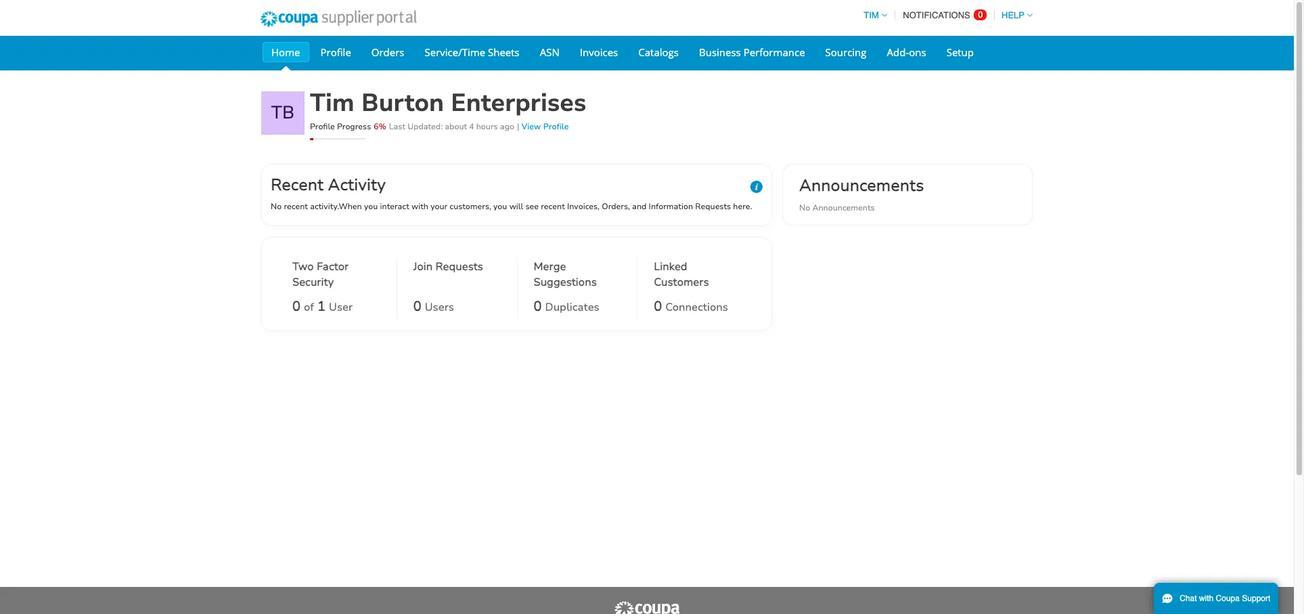 Task type: describe. For each thing, give the bounding box(es) containing it.
orders,
[[602, 201, 630, 212]]

notifications 0
[[903, 9, 983, 20]]

tb image
[[261, 91, 305, 135]]

users
[[425, 300, 454, 315]]

chat with coupa support button
[[1154, 583, 1279, 614]]

0 duplicates
[[534, 297, 600, 316]]

asn link
[[531, 42, 569, 62]]

join
[[413, 259, 433, 274]]

information
[[649, 201, 693, 212]]

progress
[[337, 121, 371, 132]]

ons
[[909, 45, 927, 59]]

service/time
[[425, 45, 485, 59]]

factor
[[317, 259, 349, 274]]

orders link
[[363, 42, 413, 62]]

add-ons link
[[878, 42, 935, 62]]

business performance link
[[691, 42, 814, 62]]

recent activity
[[271, 174, 386, 196]]

business performance
[[699, 45, 805, 59]]

profile right 'view' on the top
[[543, 121, 569, 132]]

0 for 0 connections
[[654, 297, 662, 316]]

user
[[329, 300, 353, 315]]

connections
[[666, 300, 728, 315]]

linked
[[654, 259, 688, 274]]

notifications
[[903, 10, 971, 20]]

and
[[632, 201, 647, 212]]

join requests link
[[413, 259, 483, 293]]

home
[[271, 45, 300, 59]]

profile link
[[312, 42, 360, 62]]

1 vertical spatial requests
[[436, 259, 483, 274]]

burton
[[362, 87, 444, 120]]

2 recent from the left
[[541, 201, 565, 212]]

no recent activity. when you interact with your customers, you will see recent invoices, orders, and information requests here.
[[271, 201, 752, 212]]

duplicates
[[545, 300, 600, 315]]

last
[[389, 121, 406, 132]]

chat
[[1180, 594, 1197, 603]]

activity.
[[310, 201, 339, 212]]

see
[[526, 201, 539, 212]]

no inside announcements no announcements
[[800, 202, 811, 213]]

support
[[1242, 594, 1271, 603]]

security
[[292, 275, 334, 290]]

sourcing link
[[817, 42, 876, 62]]

add-ons
[[887, 45, 927, 59]]

4
[[469, 121, 474, 132]]

1 horizontal spatial requests
[[695, 201, 731, 212]]

0 for 0 duplicates
[[534, 297, 542, 316]]

coupa
[[1216, 594, 1240, 603]]

here.
[[733, 201, 752, 212]]

home link
[[263, 42, 309, 62]]

when
[[339, 201, 362, 212]]

updated:
[[408, 121, 443, 132]]

1
[[318, 297, 326, 316]]

tim link
[[858, 10, 887, 20]]

profile left "progress"
[[310, 121, 335, 132]]

will
[[510, 201, 524, 212]]

setup
[[947, 45, 974, 59]]

tb
[[271, 101, 295, 125]]

performance
[[744, 45, 805, 59]]

interact
[[380, 201, 409, 212]]



Task type: vqa. For each thing, say whether or not it's contained in the screenshot.
tim inside the Tim Burton Enterprises Profile Progress 6% Last Updated: about 4 hours ago | View Profile
yes



Task type: locate. For each thing, give the bounding box(es) containing it.
requests
[[695, 201, 731, 212], [436, 259, 483, 274]]

sourcing
[[826, 45, 867, 59]]

orders
[[372, 45, 405, 59]]

ago
[[500, 121, 514, 132]]

0 left duplicates at the left of the page
[[534, 297, 542, 316]]

no
[[271, 201, 282, 212], [800, 202, 811, 213]]

0 horizontal spatial tim
[[310, 87, 355, 120]]

tim up sourcing link
[[864, 10, 879, 20]]

service/time sheets
[[425, 45, 520, 59]]

2 you from the left
[[494, 201, 507, 212]]

merge suggestions
[[534, 259, 597, 290]]

coupa supplier portal image
[[251, 2, 426, 36], [613, 600, 681, 614]]

0 left of at the left
[[292, 297, 301, 316]]

hours
[[476, 121, 498, 132]]

you left will
[[494, 201, 507, 212]]

0
[[978, 9, 983, 20], [292, 297, 301, 316], [413, 297, 422, 316], [534, 297, 542, 316], [654, 297, 662, 316]]

setup link
[[938, 42, 983, 62]]

linked customers
[[654, 259, 709, 290]]

additional information image
[[751, 181, 763, 193]]

business
[[699, 45, 741, 59]]

service/time sheets link
[[416, 42, 529, 62]]

0 vertical spatial announcements
[[800, 175, 924, 196]]

with right chat
[[1200, 594, 1214, 603]]

0 inside notifications 0
[[978, 9, 983, 20]]

0 vertical spatial coupa supplier portal image
[[251, 2, 426, 36]]

with
[[412, 201, 428, 212], [1200, 594, 1214, 603]]

merge
[[534, 259, 566, 274]]

tim inside tim burton enterprises profile progress 6% last updated: about 4 hours ago | view profile
[[310, 87, 355, 120]]

tim burton enterprises profile progress 6% last updated: about 4 hours ago | view profile
[[310, 87, 587, 132]]

1 horizontal spatial no
[[800, 202, 811, 213]]

activity
[[328, 174, 386, 196]]

asn
[[540, 45, 560, 59]]

add-
[[887, 45, 909, 59]]

merge suggestions link
[[534, 259, 621, 293]]

0 left users
[[413, 297, 422, 316]]

no right 'here.'
[[800, 202, 811, 213]]

your
[[431, 201, 448, 212]]

requests left 'here.'
[[695, 201, 731, 212]]

suggestions
[[534, 275, 597, 290]]

0 for 0 users
[[413, 297, 422, 316]]

help link
[[996, 10, 1033, 20]]

1 recent from the left
[[284, 201, 308, 212]]

with left your
[[412, 201, 428, 212]]

announcements inside announcements no announcements
[[813, 202, 875, 213]]

catalogs
[[639, 45, 679, 59]]

announcements
[[800, 175, 924, 196], [813, 202, 875, 213]]

announcements no announcements
[[800, 175, 924, 213]]

you right when
[[364, 201, 378, 212]]

with inside button
[[1200, 594, 1214, 603]]

linked customers link
[[654, 259, 741, 293]]

1 vertical spatial with
[[1200, 594, 1214, 603]]

0 vertical spatial with
[[412, 201, 428, 212]]

catalogs link
[[630, 42, 688, 62]]

about
[[445, 121, 467, 132]]

0 horizontal spatial requests
[[436, 259, 483, 274]]

1 horizontal spatial recent
[[541, 201, 565, 212]]

recent
[[284, 201, 308, 212], [541, 201, 565, 212]]

navigation
[[858, 2, 1033, 28]]

0 for 0 of 1 user
[[292, 297, 301, 316]]

navigation containing notifications 0
[[858, 2, 1033, 28]]

two factor security link
[[292, 259, 380, 293]]

invoices
[[580, 45, 618, 59]]

0 connections
[[654, 297, 728, 316]]

|
[[517, 121, 520, 132]]

0 vertical spatial tim
[[864, 10, 879, 20]]

you
[[364, 201, 378, 212], [494, 201, 507, 212]]

tim up "progress"
[[310, 87, 355, 120]]

tim for tim
[[864, 10, 879, 20]]

0 horizontal spatial recent
[[284, 201, 308, 212]]

profile
[[321, 45, 351, 59], [310, 121, 335, 132], [543, 121, 569, 132]]

1 horizontal spatial tim
[[864, 10, 879, 20]]

sheets
[[488, 45, 520, 59]]

0 vertical spatial requests
[[695, 201, 731, 212]]

0 down customers
[[654, 297, 662, 316]]

no down recent at the top left
[[271, 201, 282, 212]]

1 vertical spatial announcements
[[813, 202, 875, 213]]

1 horizontal spatial with
[[1200, 594, 1214, 603]]

customers,
[[450, 201, 491, 212]]

two factor security
[[292, 259, 349, 290]]

0 of 1 user
[[292, 297, 353, 316]]

0 horizontal spatial coupa supplier portal image
[[251, 2, 426, 36]]

two
[[292, 259, 314, 274]]

1 vertical spatial coupa supplier portal image
[[613, 600, 681, 614]]

1 you from the left
[[364, 201, 378, 212]]

1 horizontal spatial coupa supplier portal image
[[613, 600, 681, 614]]

recent down recent at the top left
[[284, 201, 308, 212]]

tim for tim burton enterprises profile progress 6% last updated: about 4 hours ago | view profile
[[310, 87, 355, 120]]

6%
[[374, 121, 386, 132]]

recent right see
[[541, 201, 565, 212]]

of
[[304, 300, 314, 315]]

chat with coupa support
[[1180, 594, 1271, 603]]

tim
[[864, 10, 879, 20], [310, 87, 355, 120]]

customers
[[654, 275, 709, 290]]

invoices link
[[571, 42, 627, 62]]

recent
[[271, 174, 324, 196]]

1 horizontal spatial you
[[494, 201, 507, 212]]

0 users
[[413, 297, 454, 316]]

0 left 'help'
[[978, 9, 983, 20]]

view
[[522, 121, 541, 132]]

view profile link
[[522, 121, 569, 132]]

1 vertical spatial tim
[[310, 87, 355, 120]]

0 horizontal spatial no
[[271, 201, 282, 212]]

profile right home link on the top of page
[[321, 45, 351, 59]]

requests right join
[[436, 259, 483, 274]]

join requests
[[413, 259, 483, 274]]

0 horizontal spatial you
[[364, 201, 378, 212]]

0 horizontal spatial with
[[412, 201, 428, 212]]

help
[[1002, 10, 1025, 20]]

enterprises
[[451, 87, 587, 120]]

invoices,
[[567, 201, 600, 212]]



